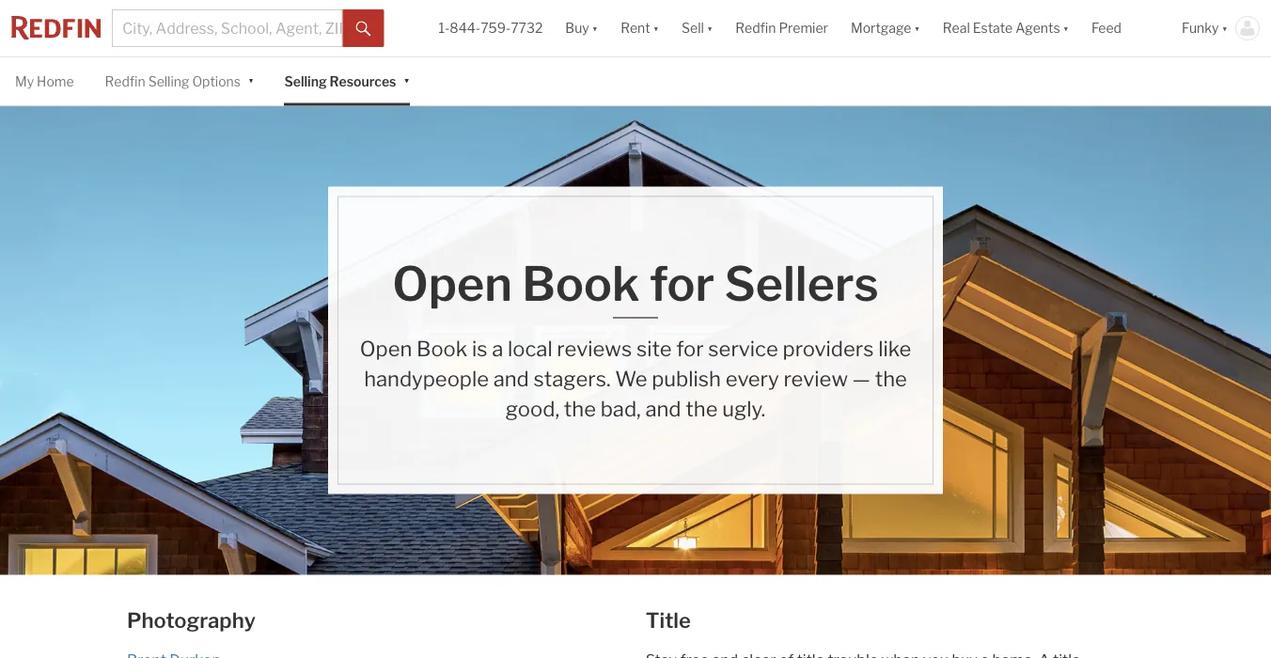 Task type: describe. For each thing, give the bounding box(es) containing it.
like
[[879, 336, 912, 361]]

service
[[709, 336, 779, 361]]

submit search image
[[356, 21, 371, 36]]

▾ inside redfin selling options ▾
[[248, 72, 254, 88]]

funky
[[1182, 20, 1219, 36]]

sell ▾ button
[[671, 0, 725, 56]]

1 horizontal spatial the
[[686, 396, 718, 421]]

open for open book for sellers
[[392, 255, 512, 312]]

stagers.
[[534, 366, 611, 391]]

0 horizontal spatial the
[[564, 396, 596, 421]]

book for for
[[522, 255, 640, 312]]

rent ▾ button
[[621, 0, 659, 56]]

a
[[492, 336, 503, 361]]

real estate agents ▾ button
[[932, 0, 1081, 56]]

providers
[[783, 336, 874, 361]]

is
[[472, 336, 488, 361]]

buy ▾ button
[[566, 0, 598, 56]]

every
[[726, 366, 779, 391]]

book for is
[[417, 336, 468, 361]]

mortgage ▾
[[851, 20, 921, 36]]

redfin selling options link
[[105, 57, 241, 106]]

1-844-759-7732
[[439, 20, 543, 36]]

selling resources link
[[284, 57, 396, 106]]

resources
[[330, 73, 396, 89]]

redfin premier
[[736, 20, 829, 36]]

redfin premier button
[[725, 0, 840, 56]]

real
[[943, 20, 970, 36]]

my home
[[15, 73, 74, 89]]

sell ▾ button
[[682, 0, 713, 56]]

estate
[[973, 20, 1013, 36]]

redfin for redfin premier
[[736, 20, 776, 36]]

sell
[[682, 20, 704, 36]]

we
[[615, 366, 648, 391]]

my
[[15, 73, 34, 89]]

▾ right mortgage
[[915, 20, 921, 36]]

site
[[637, 336, 672, 361]]

handypeople
[[364, 366, 489, 391]]

mortgage ▾ button
[[840, 0, 932, 56]]

sellers
[[725, 255, 879, 312]]

feed
[[1092, 20, 1122, 36]]

1-844-759-7732 link
[[439, 20, 543, 36]]

redfin selling options ▾
[[105, 72, 254, 89]]

buy
[[566, 20, 589, 36]]



Task type: vqa. For each thing, say whether or not it's contained in the screenshot.
Use Google Photo
no



Task type: locate. For each thing, give the bounding box(es) containing it.
selling inside redfin selling options ▾
[[148, 73, 189, 89]]

funky ▾
[[1182, 20, 1228, 36]]

selling left resources
[[284, 73, 327, 89]]

redfin inside redfin premier button
[[736, 20, 776, 36]]

local
[[508, 336, 553, 361]]

▾ inside "selling resources ▾"
[[404, 72, 410, 88]]

0 horizontal spatial selling
[[148, 73, 189, 89]]

redfin for redfin selling options ▾
[[105, 73, 145, 89]]

premier
[[779, 20, 829, 36]]

0 vertical spatial redfin
[[736, 20, 776, 36]]

1 horizontal spatial selling
[[284, 73, 327, 89]]

book
[[522, 255, 640, 312], [417, 336, 468, 361]]

open inside open book is a local reviews site for service providers like handypeople and stagers. we publish every review — the good, the bad, and the ugly.
[[360, 336, 412, 361]]

mortgage ▾ button
[[851, 0, 921, 56]]

0 horizontal spatial and
[[493, 366, 529, 391]]

1 horizontal spatial and
[[646, 396, 681, 421]]

and down publish
[[646, 396, 681, 421]]

the down stagers.
[[564, 396, 596, 421]]

home
[[37, 73, 74, 89]]

selling left options
[[148, 73, 189, 89]]

and
[[493, 366, 529, 391], [646, 396, 681, 421]]

for up publish
[[676, 336, 704, 361]]

0 vertical spatial book
[[522, 255, 640, 312]]

buy ▾ button
[[554, 0, 610, 56]]

feed button
[[1081, 0, 1171, 56]]

for
[[650, 255, 715, 312], [676, 336, 704, 361]]

1 horizontal spatial book
[[522, 255, 640, 312]]

selling
[[148, 73, 189, 89], [284, 73, 327, 89]]

844-
[[450, 20, 481, 36]]

▾ right options
[[248, 72, 254, 88]]

open for open book is a local reviews site for service providers like handypeople and stagers. we publish every review — the good, the bad, and the ugly.
[[360, 336, 412, 361]]

book inside open book is a local reviews site for service providers like handypeople and stagers. we publish every review — the good, the bad, and the ugly.
[[417, 336, 468, 361]]

1 vertical spatial redfin
[[105, 73, 145, 89]]

the right —
[[875, 366, 907, 391]]

▾ right 'sell'
[[707, 20, 713, 36]]

real estate agents ▾ link
[[943, 0, 1069, 56]]

open up the handypeople
[[360, 336, 412, 361]]

0 vertical spatial for
[[650, 255, 715, 312]]

rent
[[621, 20, 650, 36]]

▾ right agents
[[1063, 20, 1069, 36]]

reviews
[[557, 336, 632, 361]]

redfin
[[736, 20, 776, 36], [105, 73, 145, 89]]

redfin right home
[[105, 73, 145, 89]]

the down publish
[[686, 396, 718, 421]]

1 vertical spatial and
[[646, 396, 681, 421]]

▾ right buy
[[592, 20, 598, 36]]

good,
[[506, 396, 560, 421]]

0 vertical spatial and
[[493, 366, 529, 391]]

selling inside "selling resources ▾"
[[284, 73, 327, 89]]

0 vertical spatial open
[[392, 255, 512, 312]]

book up reviews
[[522, 255, 640, 312]]

the
[[875, 366, 907, 391], [564, 396, 596, 421], [686, 396, 718, 421]]

and down a
[[493, 366, 529, 391]]

review
[[784, 366, 848, 391]]

▾ right resources
[[404, 72, 410, 88]]

redfin left premier
[[736, 20, 776, 36]]

real estate agents ▾
[[943, 20, 1069, 36]]

1-
[[439, 20, 450, 36]]

—
[[853, 366, 871, 391]]

for inside open book is a local reviews site for service providers like handypeople and stagers. we publish every review — the good, the bad, and the ugly.
[[676, 336, 704, 361]]

redfin inside redfin selling options ▾
[[105, 73, 145, 89]]

7732
[[511, 20, 543, 36]]

1 vertical spatial book
[[417, 336, 468, 361]]

bad,
[[601, 396, 641, 421]]

rent ▾ button
[[610, 0, 671, 56]]

book up the handypeople
[[417, 336, 468, 361]]

2 horizontal spatial the
[[875, 366, 907, 391]]

options
[[192, 73, 241, 89]]

agents
[[1016, 20, 1060, 36]]

open book for sellers
[[392, 255, 879, 312]]

for up site
[[650, 255, 715, 312]]

1 horizontal spatial redfin
[[736, 20, 776, 36]]

selling resources ▾
[[284, 72, 410, 89]]

open up is
[[392, 255, 512, 312]]

mortgage
[[851, 20, 912, 36]]

0 horizontal spatial redfin
[[105, 73, 145, 89]]

759-
[[481, 20, 511, 36]]

▾ right funky
[[1222, 20, 1228, 36]]

City, Address, School, Agent, ZIP search field
[[112, 9, 343, 47]]

buy ▾
[[566, 20, 598, 36]]

▾ right rent
[[653, 20, 659, 36]]

▾
[[592, 20, 598, 36], [653, 20, 659, 36], [707, 20, 713, 36], [915, 20, 921, 36], [1063, 20, 1069, 36], [1222, 20, 1228, 36], [248, 72, 254, 88], [404, 72, 410, 88]]

title
[[646, 607, 691, 633]]

▾ inside "link"
[[1063, 20, 1069, 36]]

open book is a local reviews site for service providers like handypeople and stagers. we publish every review — the good, the bad, and the ugly.
[[360, 336, 912, 421]]

rent ▾
[[621, 20, 659, 36]]

photography
[[127, 607, 256, 633]]

my home link
[[15, 57, 74, 106]]

1 vertical spatial open
[[360, 336, 412, 361]]

1 selling from the left
[[148, 73, 189, 89]]

0 horizontal spatial book
[[417, 336, 468, 361]]

sell ▾
[[682, 20, 713, 36]]

ugly.
[[722, 396, 766, 421]]

2 selling from the left
[[284, 73, 327, 89]]

1 vertical spatial for
[[676, 336, 704, 361]]

open
[[392, 255, 512, 312], [360, 336, 412, 361]]

publish
[[652, 366, 721, 391]]



